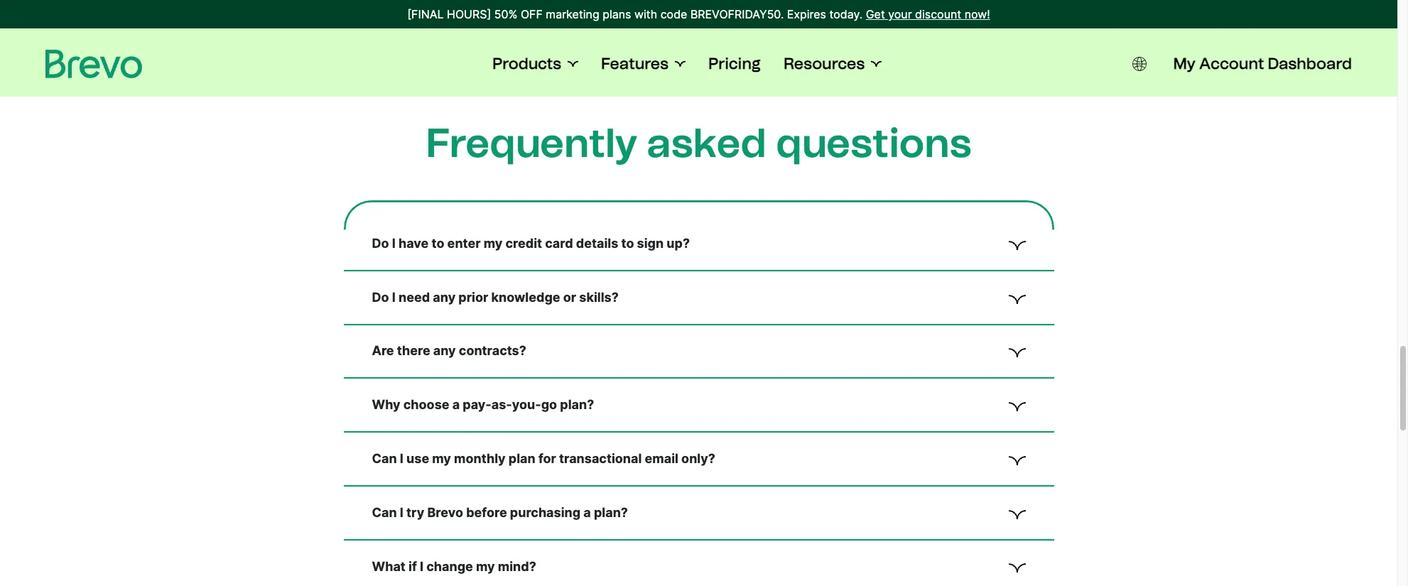 Task type: describe. For each thing, give the bounding box(es) containing it.
[final
[[408, 7, 444, 21]]

brevo image
[[45, 50, 142, 78]]

do for do i have to enter my credit card details to sign up?
[[372, 236, 389, 251]]

plan? for why choose a pay-as-you-go plan?
[[560, 398, 594, 412]]

plans
[[603, 7, 632, 21]]

sign
[[637, 236, 664, 251]]

0 vertical spatial my
[[484, 236, 503, 251]]

your
[[889, 7, 912, 21]]

discount
[[916, 7, 962, 21]]

products link
[[493, 54, 579, 74]]

my account dashboard link
[[1174, 54, 1353, 74]]

button image
[[1133, 57, 1147, 71]]

card
[[545, 236, 573, 251]]

purchasing
[[510, 505, 581, 520]]

frequently asked questions
[[426, 119, 972, 167]]

or
[[564, 290, 577, 305]]

my account dashboard
[[1174, 54, 1353, 73]]

pricing link
[[709, 54, 761, 74]]

code
[[661, 7, 688, 21]]

go
[[541, 398, 557, 412]]

1 vertical spatial my
[[432, 451, 451, 466]]

i for use
[[400, 451, 404, 466]]

for
[[539, 451, 557, 466]]

hours]
[[447, 7, 491, 21]]

do for do i need any prior knowledge or skills?
[[372, 290, 389, 305]]

can i use my monthly plan for transactional email only?
[[372, 451, 716, 466]]

0 horizontal spatial a
[[453, 398, 460, 412]]

products
[[493, 54, 562, 73]]

do i need any prior knowledge or skills? button
[[372, 288, 1026, 307]]

frequently
[[426, 119, 638, 167]]

why
[[372, 398, 401, 412]]

contracts?
[[459, 344, 527, 359]]

only?
[[682, 451, 716, 466]]

choose
[[404, 398, 450, 412]]

knowledge
[[492, 290, 561, 305]]

there
[[397, 344, 431, 359]]

mind?
[[498, 559, 537, 574]]

2 vertical spatial my
[[476, 559, 495, 574]]

i for need
[[392, 290, 396, 305]]

do i need any prior knowledge or skills?
[[372, 290, 619, 305]]

are there any contracts? button
[[372, 342, 1026, 361]]

any inside dropdown button
[[433, 344, 456, 359]]

1 to from the left
[[432, 236, 445, 251]]

do i have to enter my credit card details to sign up?
[[372, 236, 690, 251]]

have
[[399, 236, 429, 251]]

what if i change my mind?
[[372, 559, 537, 574]]

can i use my monthly plan for transactional email only? button
[[372, 450, 1026, 468]]

monthly
[[454, 451, 506, 466]]

details
[[576, 236, 619, 251]]

resources link
[[784, 54, 882, 74]]

up?
[[667, 236, 690, 251]]



Task type: locate. For each thing, give the bounding box(es) containing it.
can left try
[[372, 505, 397, 520]]

you-
[[512, 398, 541, 412]]

2 do from the top
[[372, 290, 389, 305]]

do inside "dropdown button"
[[372, 290, 389, 305]]

a left pay-
[[453, 398, 460, 412]]

use
[[407, 451, 429, 466]]

i left try
[[400, 505, 404, 520]]

what
[[372, 559, 406, 574]]

prior
[[459, 290, 489, 305]]

i for try
[[400, 505, 404, 520]]

do i have to enter my credit card details to sign up? button
[[372, 235, 1026, 253]]

1 vertical spatial a
[[584, 505, 591, 520]]

get your discount now! link
[[866, 6, 991, 23]]

any left "prior"
[[433, 290, 456, 305]]

a right 'purchasing'
[[584, 505, 591, 520]]

i left need
[[392, 290, 396, 305]]

transactional
[[559, 451, 642, 466]]

2 can from the top
[[372, 505, 397, 520]]

asked
[[647, 119, 767, 167]]

2 to from the left
[[622, 236, 634, 251]]

i
[[392, 236, 396, 251], [392, 290, 396, 305], [400, 451, 404, 466], [400, 505, 404, 520], [420, 559, 424, 574]]

off
[[521, 7, 543, 21]]

plan
[[509, 451, 536, 466]]

50%
[[495, 7, 518, 21]]

questions
[[776, 119, 972, 167]]

1 do from the top
[[372, 236, 389, 251]]

i right the if
[[420, 559, 424, 574]]

to
[[432, 236, 445, 251], [622, 236, 634, 251]]

1 any from the top
[[433, 290, 456, 305]]

can for can i use my monthly plan for transactional email only?
[[372, 451, 397, 466]]

today.
[[830, 7, 863, 21]]

plan? down transactional
[[594, 505, 628, 520]]

can i try brevo before purchasing a plan?
[[372, 505, 628, 520]]

my
[[1174, 54, 1196, 73]]

my left mind?
[[476, 559, 495, 574]]

my right "enter"
[[484, 236, 503, 251]]

pricing
[[709, 54, 761, 73]]

1 horizontal spatial to
[[622, 236, 634, 251]]

before
[[466, 505, 507, 520]]

do
[[372, 236, 389, 251], [372, 290, 389, 305]]

with
[[635, 7, 658, 21]]

0 vertical spatial plan?
[[560, 398, 594, 412]]

a
[[453, 398, 460, 412], [584, 505, 591, 520]]

can
[[372, 451, 397, 466], [372, 505, 397, 520]]

any right there
[[433, 344, 456, 359]]

plan? right go
[[560, 398, 594, 412]]

plan?
[[560, 398, 594, 412], [594, 505, 628, 520]]

resources
[[784, 54, 865, 73]]

i inside "dropdown button"
[[392, 290, 396, 305]]

dashboard
[[1268, 54, 1353, 73]]

my right the use on the bottom left
[[432, 451, 451, 466]]

get
[[866, 7, 885, 21]]

now!
[[965, 7, 991, 21]]

change
[[427, 559, 473, 574]]

try
[[407, 505, 425, 520]]

do inside dropdown button
[[372, 236, 389, 251]]

what if i change my mind? button
[[372, 558, 1026, 576]]

features
[[601, 54, 669, 73]]

brevofriday50.
[[691, 7, 784, 21]]

brevo
[[428, 505, 463, 520]]

credit
[[506, 236, 542, 251]]

why choose a pay-as-you-go plan?
[[372, 398, 594, 412]]

[final hours] 50% off marketing plans with code brevofriday50. expires today. get your discount now!
[[408, 7, 991, 21]]

1 horizontal spatial a
[[584, 505, 591, 520]]

0 vertical spatial a
[[453, 398, 460, 412]]

2 any from the top
[[433, 344, 456, 359]]

marketing
[[546, 7, 600, 21]]

0 horizontal spatial to
[[432, 236, 445, 251]]

i for have
[[392, 236, 396, 251]]

account
[[1200, 54, 1265, 73]]

can for can i try brevo before purchasing a plan?
[[372, 505, 397, 520]]

are
[[372, 344, 394, 359]]

my
[[484, 236, 503, 251], [432, 451, 451, 466], [476, 559, 495, 574]]

0 vertical spatial any
[[433, 290, 456, 305]]

are there any contracts?
[[372, 344, 527, 359]]

1 vertical spatial any
[[433, 344, 456, 359]]

any
[[433, 290, 456, 305], [433, 344, 456, 359]]

any inside "dropdown button"
[[433, 290, 456, 305]]

i left have
[[392, 236, 396, 251]]

to right have
[[432, 236, 445, 251]]

can left the use on the bottom left
[[372, 451, 397, 466]]

1 vertical spatial can
[[372, 505, 397, 520]]

do left need
[[372, 290, 389, 305]]

1 vertical spatial plan?
[[594, 505, 628, 520]]

email
[[645, 451, 679, 466]]

0 vertical spatial do
[[372, 236, 389, 251]]

plan? for can i try brevo before purchasing a plan?
[[594, 505, 628, 520]]

need
[[399, 290, 430, 305]]

features link
[[601, 54, 686, 74]]

to left sign
[[622, 236, 634, 251]]

skills?
[[580, 290, 619, 305]]

1 can from the top
[[372, 451, 397, 466]]

expires
[[788, 7, 827, 21]]

enter
[[448, 236, 481, 251]]

0 vertical spatial can
[[372, 451, 397, 466]]

can i try brevo before purchasing a plan? button
[[372, 504, 1026, 522]]

if
[[409, 559, 417, 574]]

i left the use on the bottom left
[[400, 451, 404, 466]]

pay-
[[463, 398, 492, 412]]

why choose a pay-as-you-go plan? button
[[372, 396, 1026, 415]]

as-
[[492, 398, 512, 412]]

1 vertical spatial do
[[372, 290, 389, 305]]

do left have
[[372, 236, 389, 251]]



Task type: vqa. For each thing, say whether or not it's contained in the screenshot.
the How do I get started with Brevo? dropdown button
no



